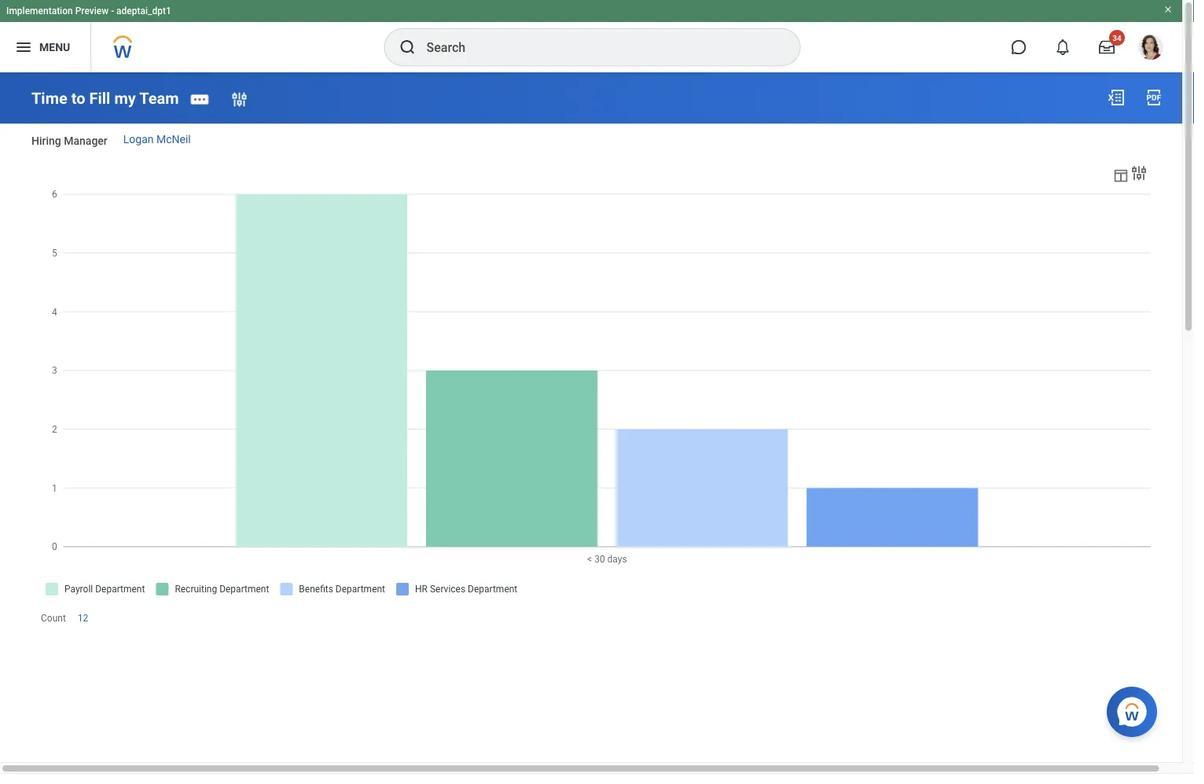 Task type: vqa. For each thing, say whether or not it's contained in the screenshot.
Management Experience
no



Task type: locate. For each thing, give the bounding box(es) containing it.
12
[[78, 613, 88, 624]]

time
[[31, 89, 67, 108]]

-
[[111, 6, 114, 17]]

notifications large image
[[1056, 39, 1071, 55]]

team
[[139, 89, 179, 108]]

menu
[[39, 41, 70, 54]]

export to excel image
[[1108, 88, 1126, 107]]

34 button
[[1090, 30, 1126, 65]]

configure and view chart data image
[[1113, 167, 1130, 184]]

profile logan mcneil image
[[1139, 35, 1164, 63]]

my
[[114, 89, 136, 108]]

implementation preview -   adeptai_dpt1
[[6, 6, 171, 17]]

to
[[71, 89, 85, 108]]

configure and view chart data image
[[1130, 164, 1149, 183]]

close environment banner image
[[1164, 5, 1174, 14]]

12 button
[[78, 612, 91, 625]]

Search Workday  search field
[[427, 30, 768, 65]]

justify image
[[14, 38, 33, 57]]

inbox large image
[[1100, 39, 1115, 55]]

time to fill my team link
[[31, 89, 179, 108]]

mcneil
[[157, 133, 191, 146]]

view printable version (pdf) image
[[1145, 88, 1164, 107]]

preview
[[75, 6, 109, 17]]

workday assistant region
[[1108, 680, 1164, 737]]



Task type: describe. For each thing, give the bounding box(es) containing it.
logan mcneil
[[123, 133, 191, 146]]

menu button
[[0, 22, 91, 72]]

logan
[[123, 133, 154, 146]]

hiring manager
[[31, 134, 108, 147]]

search image
[[398, 38, 417, 57]]

fill
[[89, 89, 110, 108]]

menu banner
[[0, 0, 1183, 72]]

logan mcneil link
[[123, 133, 191, 146]]

time to fill my team main content
[[0, 72, 1183, 658]]

34
[[1113, 33, 1122, 42]]

change selection image
[[230, 90, 249, 109]]

hiring
[[31, 134, 61, 147]]

time to fill my team
[[31, 89, 179, 108]]

adeptai_dpt1
[[116, 6, 171, 17]]

count
[[41, 613, 66, 624]]

implementation
[[6, 6, 73, 17]]

manager
[[64, 134, 108, 147]]



